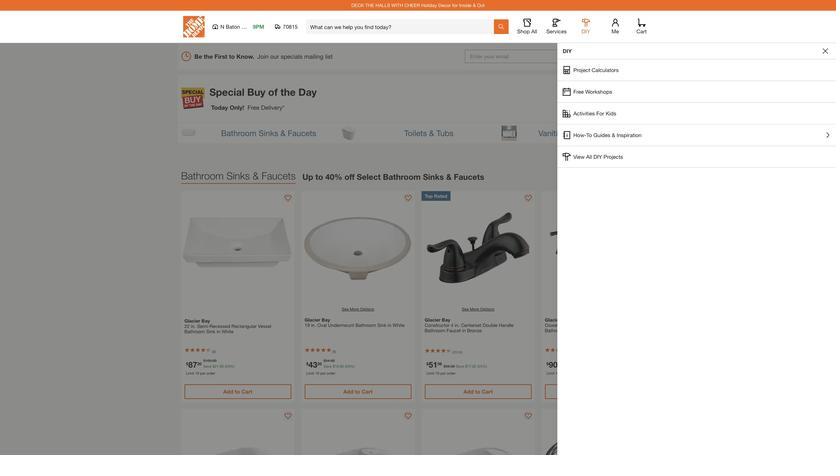 Task type: locate. For each thing, give the bounding box(es) containing it.
centerset left double
[[461, 322, 481, 328]]

.
[[212, 358, 213, 363], [330, 358, 331, 363], [219, 364, 220, 368], [339, 364, 340, 368], [450, 364, 451, 368], [471, 364, 472, 368]]

faucet
[[447, 328, 461, 333], [567, 328, 581, 333]]

in inside glacier bay 22 in. semi-recessed rectangular vessel bathroom sink in white
[[217, 329, 220, 334]]

up
[[302, 172, 313, 182]]

1 horizontal spatial diy
[[582, 28, 590, 34]]

drawer close image
[[823, 48, 828, 54]]

per down 109
[[200, 371, 206, 375]]

save for 43
[[324, 364, 332, 368]]

2 horizontal spatial sinks
[[423, 172, 444, 182]]

1 vertical spatial bathroom sinks & faucets
[[181, 170, 296, 182]]

in inside glacier bay oswell 4 in. centerset double-handle high-arc bathroom faucet in matte black (2-pack)
[[582, 328, 586, 333]]

%) inside $ 87 20 $ 109 . 00 save $ 21 . 80 ( 20 %) limit 10 per order
[[230, 364, 234, 368]]

0 vertical spatial bathroom sinks & faucets
[[221, 128, 316, 138]]

4 inside glacier bay oswell 4 in. centerset double-handle high-arc bathroom faucet in matte black (2-pack)
[[560, 322, 563, 328]]

sinks
[[259, 128, 278, 138], [227, 170, 250, 182], [423, 172, 444, 182]]

oval
[[317, 322, 327, 328]]

per down '68'
[[440, 371, 446, 375]]

1 horizontal spatial faucet
[[567, 328, 581, 333]]

see more options up glacier bay constructor 4 in. centerset double handle bathroom faucet in bronze
[[462, 307, 494, 312]]

pack)
[[619, 328, 631, 333]]

save inside $ 43 20 $ 54 . 00 save $ 10 . 80 ( 20 %) limit 10 per order
[[324, 364, 332, 368]]

day
[[298, 86, 317, 98]]

&
[[473, 2, 476, 8], [280, 128, 286, 138], [429, 128, 434, 138], [598, 128, 603, 138], [612, 132, 615, 138], [253, 170, 259, 182], [446, 172, 452, 182]]

see more options link
[[342, 306, 374, 312], [462, 306, 494, 312]]

0 horizontal spatial 4
[[451, 322, 453, 328]]

up to 40% off select bathroom sinks & faucets
[[302, 172, 484, 182]]

bay
[[322, 317, 330, 323], [442, 317, 450, 323], [562, 317, 570, 323], [202, 318, 210, 324]]

0 horizontal spatial 80
[[220, 364, 224, 368]]

54
[[326, 358, 330, 363]]

( right 21
[[225, 364, 226, 368]]

free down the buy
[[248, 104, 259, 111]]

2 order from the left
[[327, 371, 335, 375]]

chalice vessel vitreous china oval bathroom sink in white image
[[181, 409, 295, 455]]

handle inside glacier bay constructor 4 in. centerset double handle bathroom faucet in bronze
[[499, 322, 514, 328]]

1 vertical spatial white
[[222, 329, 234, 334]]

add for 43
[[343, 389, 354, 395]]

0 horizontal spatial see more options link
[[342, 306, 374, 312]]

1 4 from the left
[[451, 322, 453, 328]]

3 order from the left
[[447, 371, 456, 375]]

0 horizontal spatial order
[[207, 371, 215, 375]]

add for 87
[[223, 389, 233, 395]]

0 horizontal spatial add to cart
[[223, 389, 252, 395]]

3 per from the left
[[440, 371, 446, 375]]

1 vertical spatial sink
[[206, 329, 215, 334]]

in.
[[311, 322, 316, 328], [455, 322, 460, 328], [564, 322, 569, 328], [191, 323, 196, 329]]

limit inside $ 51 06 $ 68 . 08 save $ 17 . 02 ( 25 %) limit 10 per order
[[426, 371, 434, 375]]

) for 87
[[215, 349, 216, 354]]

1 add from the left
[[223, 389, 233, 395]]

10 down $ 90 45
[[556, 371, 560, 375]]

bay inside glacier bay oswell 4 in. centerset double-handle high-arc bathroom faucet in matte black (2-pack)
[[562, 317, 570, 323]]

to for 43's add to cart button
[[355, 389, 360, 395]]

all right 'shop'
[[531, 28, 537, 34]]

glacier inside glacier bay 19 in. oval undermount bathroom sink in white
[[305, 317, 320, 323]]

10 inside $ 51 06 $ 68 . 08 save $ 17 . 02 ( 25 %) limit 10 per order
[[435, 371, 439, 375]]

per
[[200, 371, 206, 375], [320, 371, 326, 375], [440, 371, 446, 375]]

( inside $ 87 20 $ 109 . 00 save $ 21 . 80 ( 20 %) limit 10 per order
[[225, 364, 226, 368]]

1 vertical spatial all
[[586, 154, 592, 160]]

80 inside $ 87 20 $ 109 . 00 save $ 21 . 80 ( 20 %) limit 10 per order
[[220, 364, 224, 368]]

2 centerset from the left
[[570, 322, 591, 328]]

80 right 21
[[220, 364, 224, 368]]

2 horizontal spatial add
[[463, 389, 474, 395]]

diy inside diy button
[[582, 28, 590, 34]]

1 horizontal spatial 80
[[340, 364, 344, 368]]

0 horizontal spatial white
[[222, 329, 234, 334]]

0 horizontal spatial save
[[203, 364, 212, 368]]

$ 90 45
[[547, 360, 562, 369]]

list
[[325, 53, 333, 60]]

vessel
[[258, 323, 271, 329]]

see more options
[[342, 307, 374, 312], [462, 307, 494, 312]]

order inside $ 87 20 $ 109 . 00 save $ 21 . 80 ( 20 %) limit 10 per order
[[207, 371, 215, 375]]

10 down 87
[[195, 371, 199, 375]]

per inside $ 51 06 $ 68 . 08 save $ 17 . 02 ( 25 %) limit 10 per order
[[440, 371, 446, 375]]

centerset left double-
[[570, 322, 591, 328]]

save inside $ 51 06 $ 68 . 08 save $ 17 . 02 ( 25 %) limit 10 per order
[[456, 364, 464, 368]]

) up $ 51 06 $ 68 . 08 save $ 17 . 02 ( 25 %) limit 10 per order
[[461, 350, 462, 354]]

2 see more options from the left
[[462, 307, 494, 312]]

save right 08
[[456, 364, 464, 368]]

1 per from the left
[[200, 371, 206, 375]]

the right of
[[280, 86, 296, 98]]

14 : 39 : 29
[[623, 95, 655, 105]]

diy inside view all diy projects link
[[593, 154, 602, 160]]

order down 54
[[327, 371, 335, 375]]

limit down 87
[[186, 371, 194, 375]]

1 horizontal spatial add
[[343, 389, 354, 395]]

centerset
[[461, 322, 481, 328], [570, 322, 591, 328]]

mezzo series glass 16.5 in w vessel sink with pop-up drain in slumber wisp image
[[542, 409, 655, 455]]

( right the 43
[[345, 364, 346, 368]]

limit inside $ 87 20 $ 109 . 00 save $ 21 . 80 ( 20 %) limit 10 per order
[[186, 371, 194, 375]]

Enter your email text field
[[465, 50, 595, 63]]

3 limit from the left
[[426, 371, 434, 375]]

2 limit from the left
[[306, 371, 314, 375]]

2 horizontal spatial order
[[447, 371, 456, 375]]

2 horizontal spatial )
[[461, 350, 462, 354]]

the home depot logo image
[[183, 16, 204, 37]]

) for 51
[[461, 350, 462, 354]]

1 horizontal spatial per
[[320, 371, 326, 375]]

1 80 from the left
[[220, 364, 224, 368]]

80 right the 43
[[340, 364, 344, 368]]

save
[[203, 364, 212, 368], [324, 364, 332, 368], [456, 364, 464, 368]]

00 inside $ 87 20 $ 109 . 00 save $ 21 . 80 ( 20 %) limit 10 per order
[[213, 358, 217, 363]]

in. right oswell
[[564, 322, 569, 328]]

0 horizontal spatial add to cart button
[[184, 385, 291, 399]]

faucet inside glacier bay constructor 4 in. centerset double handle bathroom faucet in bronze
[[447, 328, 461, 333]]

51
[[429, 360, 438, 369]]

add to cart
[[223, 389, 252, 395], [343, 389, 373, 395], [463, 389, 493, 395]]

6
[[213, 349, 215, 354]]

1 horizontal spatial free
[[573, 88, 584, 95]]

80 for 43
[[340, 364, 344, 368]]

be the first to know. join our specials mailing list
[[194, 53, 333, 60]]

in. right 22
[[191, 323, 196, 329]]

glacier bay 19 in. oval undermount bathroom sink in white
[[305, 317, 405, 328]]

see more options link up glacier bay 19 in. oval undermount bathroom sink in white
[[342, 306, 374, 312]]

2 horizontal spatial add to cart button
[[425, 385, 532, 399]]

add to cart button
[[184, 385, 291, 399], [305, 385, 411, 399], [425, 385, 532, 399]]

2516
[[453, 350, 461, 354]]

per inside $ 87 20 $ 109 . 00 save $ 21 . 80 ( 20 %) limit 10 per order
[[200, 371, 206, 375]]

diy button
[[575, 19, 597, 35]]

) up $ 43 20 $ 54 . 00 save $ 10 . 80 ( 20 %) limit 10 per order
[[335, 349, 336, 354]]

free delivery*
[[248, 104, 285, 111]]

only!
[[230, 104, 244, 111]]

0 horizontal spatial see more options
[[342, 307, 374, 312]]

options up double
[[480, 307, 494, 312]]

1 horizontal spatial 00
[[331, 358, 335, 363]]

the right be on the left top
[[204, 53, 213, 60]]

40%
[[325, 172, 342, 182]]

80 inside $ 43 20 $ 54 . 00 save $ 10 . 80 ( 20 %) limit 10 per order
[[340, 364, 344, 368]]

1 horizontal spatial all
[[586, 154, 592, 160]]

: left 39
[[632, 95, 634, 104]]

mirrors
[[570, 128, 596, 138]]

oswell 4 in. centerset double-handle high-arc bathroom faucet in matte black (2-pack) image
[[542, 191, 655, 305]]

$ down 6
[[213, 364, 215, 368]]

order for 43
[[327, 371, 335, 375]]

2 horizontal spatial save
[[456, 364, 464, 368]]

1 add to cart from the left
[[223, 389, 252, 395]]

per for 51
[[440, 371, 446, 375]]

0 horizontal spatial all
[[531, 28, 537, 34]]

limit
[[186, 371, 194, 375], [306, 371, 314, 375], [426, 371, 434, 375], [547, 371, 555, 375]]

today
[[211, 104, 228, 111]]

1 horizontal spatial sink
[[377, 322, 386, 328]]

0 vertical spatial all
[[531, 28, 537, 34]]

$ left 109
[[186, 361, 188, 366]]

1 vertical spatial diy
[[563, 48, 572, 54]]

the
[[204, 53, 213, 60], [280, 86, 296, 98]]

( 6 )
[[212, 349, 216, 354]]

0 vertical spatial sink
[[377, 322, 386, 328]]

how-to guides & inspiration
[[573, 132, 642, 138]]

in. left bronze
[[455, 322, 460, 328]]

10 inside $ 87 20 $ 109 . 00 save $ 21 . 80 ( 20 %) limit 10 per order
[[195, 371, 199, 375]]

bay inside glacier bay constructor 4 in. centerset double handle bathroom faucet in bronze
[[442, 317, 450, 323]]

1 horizontal spatial more
[[470, 307, 479, 312]]

add
[[223, 389, 233, 395], [343, 389, 354, 395], [463, 389, 474, 395]]

glacier inside glacier bay oswell 4 in. centerset double-handle high-arc bathroom faucet in matte black (2-pack)
[[545, 317, 561, 323]]

per down 54
[[320, 371, 326, 375]]

2 00 from the left
[[331, 358, 335, 363]]

bathroom sinks & faucets image
[[181, 126, 196, 141]]

handle inside glacier bay oswell 4 in. centerset double-handle high-arc bathroom faucet in matte black (2-pack)
[[609, 322, 623, 328]]

1 horizontal spatial 4
[[560, 322, 563, 328]]

diy down 'services'
[[563, 48, 572, 54]]

diy left projects
[[593, 154, 602, 160]]

1 horizontal spatial see more options link
[[462, 306, 494, 312]]

faucets
[[288, 128, 316, 138], [262, 170, 296, 182], [454, 172, 484, 182]]

08
[[451, 364, 455, 368]]

1 limit from the left
[[186, 371, 194, 375]]

00 inside $ 43 20 $ 54 . 00 save $ 10 . 80 ( 20 %) limit 10 per order
[[331, 358, 335, 363]]

3 %) from the left
[[482, 364, 487, 368]]

( right the 02
[[477, 364, 478, 368]]

0 horizontal spatial faucet
[[447, 328, 461, 333]]

in. inside glacier bay 22 in. semi-recessed rectangular vessel bathroom sink in white
[[191, 323, 196, 329]]

0 horizontal spatial %)
[[230, 364, 234, 368]]

4
[[451, 322, 453, 328], [560, 322, 563, 328]]

menu containing project calculators
[[557, 59, 836, 168]]

1 vertical spatial free
[[248, 104, 259, 111]]

1 add to cart button from the left
[[184, 385, 291, 399]]

%) inside $ 51 06 $ 68 . 08 save $ 17 . 02 ( 25 %) limit 10 per order
[[482, 364, 487, 368]]

%) inside $ 43 20 $ 54 . 00 save $ 10 . 80 ( 20 %) limit 10 per order
[[350, 364, 355, 368]]

0 vertical spatial the
[[204, 53, 213, 60]]

faucet left bronze
[[447, 328, 461, 333]]

limit inside $ 43 20 $ 54 . 00 save $ 10 . 80 ( 20 %) limit 10 per order
[[306, 371, 314, 375]]

shop
[[517, 28, 530, 34]]

0 vertical spatial white
[[393, 322, 405, 328]]

What can we help you find today? search field
[[310, 20, 493, 34]]

1 horizontal spatial order
[[327, 371, 335, 375]]

2 add to cart button from the left
[[305, 385, 411, 399]]

& inside vanities, mirrors & hardware button
[[598, 128, 603, 138]]

1 horizontal spatial %)
[[350, 364, 355, 368]]

sinks inside "bathroom sinks & faucets" button
[[259, 128, 278, 138]]

2 vertical spatial diy
[[593, 154, 602, 160]]

activities for kids
[[573, 110, 616, 116]]

20
[[197, 361, 202, 366], [317, 361, 322, 366], [226, 364, 230, 368], [346, 364, 350, 368]]

all right view
[[586, 154, 592, 160]]

4 inside glacier bay constructor 4 in. centerset double handle bathroom faucet in bronze
[[451, 322, 453, 328]]

1 horizontal spatial options
[[480, 307, 494, 312]]

1 horizontal spatial see
[[462, 307, 469, 312]]

2 per from the left
[[320, 371, 326, 375]]

limit for 51
[[426, 371, 434, 375]]

add down $ 43 20 $ 54 . 00 save $ 10 . 80 ( 20 %) limit 10 per order
[[343, 389, 354, 395]]

& inside "bathroom sinks & faucets" button
[[280, 128, 286, 138]]

0 horizontal spatial free
[[248, 104, 259, 111]]

bathroom inside glacier bay oswell 4 in. centerset double-handle high-arc bathroom faucet in matte black (2-pack)
[[545, 328, 565, 333]]

$
[[203, 358, 205, 363], [324, 358, 326, 363], [186, 361, 188, 366], [306, 361, 308, 366], [426, 361, 429, 366], [547, 361, 549, 366], [213, 364, 215, 368], [333, 364, 335, 368], [444, 364, 446, 368], [465, 364, 467, 368]]

1 horizontal spatial white
[[393, 322, 405, 328]]

special buy of the day
[[209, 86, 317, 98]]

all inside button
[[531, 28, 537, 34]]

0 horizontal spatial centerset
[[461, 322, 481, 328]]

add down $ 87 20 $ 109 . 00 save $ 21 . 80 ( 20 %) limit 10 per order
[[223, 389, 233, 395]]

2 save from the left
[[324, 364, 332, 368]]

to
[[586, 132, 592, 138]]

0 horizontal spatial diy
[[563, 48, 572, 54]]

2 see more options link from the left
[[462, 306, 494, 312]]

sink inside glacier bay 19 in. oval undermount bathroom sink in white
[[377, 322, 386, 328]]

90
[[549, 360, 558, 369]]

1 horizontal spatial add to cart button
[[305, 385, 411, 399]]

0 horizontal spatial per
[[200, 371, 206, 375]]

0 horizontal spatial handle
[[499, 322, 514, 328]]

all for shop
[[531, 28, 537, 34]]

bay inside glacier bay 22 in. semi-recessed rectangular vessel bathroom sink in white
[[202, 318, 210, 324]]

see up glacier bay constructor 4 in. centerset double handle bathroom faucet in bronze
[[462, 307, 469, 312]]

more up glacier bay constructor 4 in. centerset double handle bathroom faucet in bronze
[[470, 307, 479, 312]]

2 add from the left
[[343, 389, 354, 395]]

10 for 87
[[195, 371, 199, 375]]

0 vertical spatial diy
[[582, 28, 590, 34]]

shop all button
[[517, 19, 538, 35]]

06
[[438, 361, 442, 366]]

1 see more options from the left
[[342, 307, 374, 312]]

( up $ 87 20 $ 109 . 00 save $ 21 . 80 ( 20 %) limit 10 per order
[[212, 349, 213, 354]]

9pm
[[253, 23, 264, 30]]

bay inside glacier bay 19 in. oval undermount bathroom sink in white
[[322, 317, 330, 323]]

80 for 87
[[220, 364, 224, 368]]

2 80 from the left
[[340, 364, 344, 368]]

bay for oswell
[[562, 317, 570, 323]]

handle left high-
[[609, 322, 623, 328]]

29
[[646, 95, 655, 105]]

see more options up glacier bay 19 in. oval undermount bathroom sink in white
[[342, 307, 374, 312]]

activities for kids link
[[557, 103, 836, 124]]

%)
[[230, 364, 234, 368], [350, 364, 355, 368], [482, 364, 487, 368]]

handle right double
[[499, 322, 514, 328]]

glacier bay oswell 4 in. centerset double-handle high-arc bathroom faucet in matte black (2-pack)
[[545, 317, 643, 333]]

:
[[632, 95, 634, 104], [644, 95, 646, 104]]

glacier bay constructor 4 in. centerset double handle bathroom faucet in bronze
[[425, 317, 514, 333]]

diy right 'services'
[[582, 28, 590, 34]]

2 horizontal spatial %)
[[482, 364, 487, 368]]

1 horizontal spatial add to cart
[[343, 389, 373, 395]]

4 for oswell
[[560, 322, 563, 328]]

glacier bay 22 in. semi-recessed rectangular vessel bathroom sink in white
[[184, 318, 271, 334]]

free workshops
[[573, 88, 612, 95]]

1 horizontal spatial :
[[644, 95, 646, 104]]

1 %) from the left
[[230, 364, 234, 368]]

centerset inside glacier bay oswell 4 in. centerset double-handle high-arc bathroom faucet in matte black (2-pack)
[[570, 322, 591, 328]]

bathroom sinks & faucets button
[[178, 123, 338, 143]]

10 down ( 8 )
[[335, 364, 339, 368]]

2 horizontal spatial diy
[[593, 154, 602, 160]]

00 right 54
[[331, 358, 335, 363]]

faucets inside button
[[288, 128, 316, 138]]

save down 109
[[203, 364, 212, 368]]

in inside glacier bay constructor 4 in. centerset double handle bathroom faucet in bronze
[[462, 328, 466, 333]]

per inside $ 43 20 $ 54 . 00 save $ 10 . 80 ( 20 %) limit 10 per order
[[320, 371, 326, 375]]

2 horizontal spatial per
[[440, 371, 446, 375]]

in
[[388, 322, 391, 328], [462, 328, 466, 333], [582, 328, 586, 333], [217, 329, 220, 334]]

handle
[[499, 322, 514, 328], [609, 322, 623, 328]]

00
[[213, 358, 217, 363], [331, 358, 335, 363]]

1 horizontal spatial save
[[324, 364, 332, 368]]

2 handle from the left
[[609, 322, 623, 328]]

project
[[573, 67, 590, 73]]

menu
[[557, 59, 836, 168]]

0 horizontal spatial sinks
[[227, 170, 250, 182]]

0 horizontal spatial sink
[[206, 329, 215, 334]]

save for 87
[[203, 364, 212, 368]]

2 add to cart from the left
[[343, 389, 373, 395]]

in. right 19
[[311, 322, 316, 328]]

faucet left matte
[[567, 328, 581, 333]]

1 see more options link from the left
[[342, 306, 374, 312]]

free left workshops
[[573, 88, 584, 95]]

1 horizontal spatial handle
[[609, 322, 623, 328]]

save down 54
[[324, 364, 332, 368]]

workshops
[[585, 88, 612, 95]]

cart for 87 add to cart button
[[241, 389, 252, 395]]

1 00 from the left
[[213, 358, 217, 363]]

4 right constructor
[[451, 322, 453, 328]]

02
[[472, 364, 476, 368]]

glacier for 22
[[184, 318, 200, 324]]

$ down ( 8 )
[[333, 364, 335, 368]]

2 faucet from the left
[[567, 328, 581, 333]]

1 order from the left
[[207, 371, 215, 375]]

2 4 from the left
[[560, 322, 563, 328]]

) up 21
[[215, 349, 216, 354]]

limit down the 43
[[306, 371, 314, 375]]

68
[[446, 364, 450, 368]]

1 centerset from the left
[[461, 322, 481, 328]]

order for 51
[[447, 371, 456, 375]]

3 save from the left
[[456, 364, 464, 368]]

see up glacier bay 19 in. oval undermount bathroom sink in white
[[342, 307, 349, 312]]

1 save from the left
[[203, 364, 212, 368]]

2 %) from the left
[[350, 364, 355, 368]]

view all diy projects
[[573, 154, 623, 160]]

3 add from the left
[[463, 389, 474, 395]]

2 horizontal spatial add to cart
[[463, 389, 493, 395]]

centerset for faucet
[[570, 322, 591, 328]]

see more options link up glacier bay constructor 4 in. centerset double handle bathroom faucet in bronze
[[462, 306, 494, 312]]

10 down the 43
[[315, 371, 319, 375]]

0 vertical spatial free
[[573, 88, 584, 95]]

1 horizontal spatial centerset
[[570, 322, 591, 328]]

halls
[[376, 2, 390, 8]]

$ right 06
[[444, 364, 446, 368]]

add to cart for 43
[[343, 389, 373, 395]]

chalice vessel vitreous china oval bathroom sink with single faucet hole in white image
[[301, 409, 415, 455]]

top
[[425, 193, 433, 199]]

order inside $ 43 20 $ 54 . 00 save $ 10 . 80 ( 20 %) limit 10 per order
[[327, 371, 335, 375]]

0 horizontal spatial )
[[215, 349, 216, 354]]

1 horizontal spatial see more options
[[462, 307, 494, 312]]

limit down 90
[[547, 371, 555, 375]]

%) for 43
[[350, 364, 355, 368]]

limit down '51'
[[426, 371, 434, 375]]

1 handle from the left
[[499, 322, 514, 328]]

options up glacier bay 19 in. oval undermount bathroom sink in white
[[360, 307, 374, 312]]

$ 87 20 $ 109 . 00 save $ 21 . 80 ( 20 %) limit 10 per order
[[186, 358, 234, 375]]

1 faucet from the left
[[447, 328, 461, 333]]

cart for 43's add to cart button
[[362, 389, 373, 395]]

rated
[[434, 193, 447, 199]]

0 horizontal spatial more
[[350, 307, 359, 312]]

order down 08
[[447, 371, 456, 375]]

10 down '51'
[[435, 371, 439, 375]]

00 up 21
[[213, 358, 217, 363]]

white
[[393, 322, 405, 328], [222, 329, 234, 334]]

order inside $ 51 06 $ 68 . 08 save $ 17 . 02 ( 25 %) limit 10 per order
[[447, 371, 456, 375]]

bay for constructor
[[442, 317, 450, 323]]

0 horizontal spatial 00
[[213, 358, 217, 363]]

glacier inside glacier bay constructor 4 in. centerset double handle bathroom faucet in bronze
[[425, 317, 441, 323]]

1 horizontal spatial )
[[335, 349, 336, 354]]

glacier inside glacier bay 22 in. semi-recessed rectangular vessel bathroom sink in white
[[184, 318, 200, 324]]

in. inside glacier bay 19 in. oval undermount bathroom sink in white
[[311, 322, 316, 328]]

0 horizontal spatial :
[[632, 95, 634, 104]]

0 horizontal spatial see
[[342, 307, 349, 312]]

add down "17" at the bottom right of page
[[463, 389, 474, 395]]

4 right oswell
[[560, 322, 563, 328]]

0 horizontal spatial options
[[360, 307, 374, 312]]

glacier for constructor
[[425, 317, 441, 323]]

centerset inside glacier bay constructor 4 in. centerset double handle bathroom faucet in bronze
[[461, 322, 481, 328]]

: left 29
[[644, 95, 646, 104]]

more up glacier bay 19 in. oval undermount bathroom sink in white
[[350, 307, 359, 312]]

1 horizontal spatial sinks
[[259, 128, 278, 138]]

80
[[220, 364, 224, 368], [340, 364, 344, 368]]

save inside $ 87 20 $ 109 . 00 save $ 21 . 80 ( 20 %) limit 10 per order
[[203, 364, 212, 368]]

$ up 'limit 10'
[[547, 361, 549, 366]]

specials
[[281, 53, 303, 60]]

vanities, mirrors & hardware button
[[498, 123, 658, 143]]

1 : from the left
[[632, 95, 634, 104]]

( up 08
[[452, 350, 453, 354]]

0 horizontal spatial add
[[223, 389, 233, 395]]

order down 21
[[207, 371, 215, 375]]

1 horizontal spatial the
[[280, 86, 296, 98]]

10 for 43
[[315, 371, 319, 375]]



Task type: vqa. For each thing, say whether or not it's contained in the screenshot.
00 for 43
yes



Task type: describe. For each thing, give the bounding box(es) containing it.
2 see from the left
[[462, 307, 469, 312]]

buy
[[247, 86, 265, 98]]

( inside $ 43 20 $ 54 . 00 save $ 10 . 80 ( 20 %) limit 10 per order
[[345, 364, 346, 368]]

toilets & tubs button
[[338, 123, 498, 143]]

out
[[477, 2, 485, 8]]

free for free delivery*
[[248, 104, 259, 111]]

top rated
[[425, 193, 447, 199]]

today only!
[[211, 104, 244, 111]]

to for 3rd add to cart button from the left
[[475, 389, 480, 395]]

free for free workshops
[[573, 88, 584, 95]]

( 8 )
[[332, 349, 336, 354]]

bronze
[[467, 328, 482, 333]]

toilets & tubs image
[[341, 126, 356, 141]]

in inside glacier bay 19 in. oval undermount bathroom sink in white
[[388, 322, 391, 328]]

order for 87
[[207, 371, 215, 375]]

banner image image
[[181, 87, 204, 110]]

add to cart for 87
[[223, 389, 252, 395]]

recessed
[[210, 323, 230, 329]]

1 options from the left
[[360, 307, 374, 312]]

rouge
[[242, 23, 257, 30]]

glacier for oswell
[[545, 317, 561, 323]]

limit for 87
[[186, 371, 194, 375]]

$ inside $ 90 45
[[547, 361, 549, 366]]

3 add to cart button from the left
[[425, 385, 532, 399]]

services
[[546, 28, 567, 34]]

19
[[305, 322, 310, 328]]

bathroom inside glacier bay constructor 4 in. centerset double handle bathroom faucet in bronze
[[425, 328, 445, 333]]

vanities, mirrors & hardware image
[[501, 126, 517, 141]]

$ right the 43
[[324, 358, 326, 363]]

%) for 51
[[482, 364, 487, 368]]

per for 87
[[200, 371, 206, 375]]

oswell
[[545, 322, 559, 328]]

17
[[467, 364, 471, 368]]

high-
[[625, 322, 636, 328]]

arc
[[636, 322, 643, 328]]

( up $ 43 20 $ 54 . 00 save $ 10 . 80 ( 20 %) limit 10 per order
[[332, 349, 333, 354]]

2 : from the left
[[644, 95, 646, 104]]

first
[[215, 53, 227, 60]]

8
[[333, 349, 335, 354]]

projects
[[604, 154, 623, 160]]

handle for double
[[499, 322, 514, 328]]

faucet inside glacier bay oswell 4 in. centerset double-handle high-arc bathroom faucet in matte black (2-pack)
[[567, 328, 581, 333]]

double
[[483, 322, 498, 328]]

toilets & tubs
[[404, 128, 454, 138]]

bathroom inside glacier bay 19 in. oval undermount bathroom sink in white
[[355, 322, 376, 328]]

%) for 87
[[230, 364, 234, 368]]

shop all
[[517, 28, 537, 34]]

sign up
[[615, 53, 638, 60]]

delivery*
[[261, 104, 285, 111]]

glacier for 19
[[305, 317, 320, 323]]

2 more from the left
[[470, 307, 479, 312]]

2 options from the left
[[480, 307, 494, 312]]

deck
[[351, 2, 364, 8]]

limit 10
[[547, 371, 560, 375]]

bathroom inside glacier bay 22 in. semi-recessed rectangular vessel bathroom sink in white
[[184, 329, 205, 334]]

1 vertical spatial the
[[280, 86, 296, 98]]

$ left the 02
[[465, 364, 467, 368]]

project calculators link
[[557, 59, 836, 81]]

mailing
[[304, 53, 323, 60]]

project calculators
[[573, 67, 619, 73]]

add to cart button for 87
[[184, 385, 291, 399]]

chalice vessel vitreous china oval bathroom sink with storage deck in white image
[[421, 409, 535, 455]]

22 in. semi-recessed rectangular vessel bathroom sink in white image
[[181, 191, 295, 305]]

deck the halls with cheer holiday decor for inside & out link
[[351, 2, 485, 8]]

$ right 87
[[203, 358, 205, 363]]

43
[[308, 360, 317, 369]]

$ 43 20 $ 54 . 00 save $ 10 . 80 ( 20 %) limit 10 per order
[[306, 358, 355, 375]]

black
[[601, 328, 612, 333]]

(2-
[[614, 328, 619, 333]]

00 for 87
[[213, 358, 217, 363]]

) for 43
[[335, 349, 336, 354]]

87
[[188, 360, 197, 369]]

sink inside glacier bay 22 in. semi-recessed rectangular vessel bathroom sink in white
[[206, 329, 215, 334]]

0 horizontal spatial the
[[204, 53, 213, 60]]

n
[[220, 23, 224, 30]]

$ left 54
[[306, 361, 308, 366]]

n baton rouge
[[220, 23, 257, 30]]

white inside glacier bay 22 in. semi-recessed rectangular vessel bathroom sink in white
[[222, 329, 234, 334]]

4 for constructor
[[451, 322, 453, 328]]

feedback link image
[[827, 113, 836, 149]]

kids
[[606, 110, 616, 116]]

10 for 51
[[435, 371, 439, 375]]

special
[[209, 86, 244, 98]]

decor
[[438, 2, 451, 8]]

sign up button
[[598, 50, 655, 63]]

for
[[452, 2, 458, 8]]

with
[[391, 2, 403, 8]]

cart for 3rd add to cart button from the left
[[482, 389, 493, 395]]

4 limit from the left
[[547, 371, 555, 375]]

off
[[345, 172, 355, 182]]

in. inside glacier bay oswell 4 in. centerset double-handle high-arc bathroom faucet in matte black (2-pack)
[[564, 322, 569, 328]]

& inside toilets & tubs button
[[429, 128, 434, 138]]

bathroom inside button
[[221, 128, 256, 138]]

21
[[215, 364, 219, 368]]

1 more from the left
[[350, 307, 359, 312]]

25
[[478, 364, 482, 368]]

bay for 22
[[202, 318, 210, 324]]

$ left 06
[[426, 361, 429, 366]]

00 for 43
[[331, 358, 335, 363]]

me
[[612, 28, 619, 34]]

for
[[596, 110, 604, 116]]

tubs
[[436, 128, 454, 138]]

22
[[184, 323, 190, 329]]

handle for double-
[[609, 322, 623, 328]]

1 see from the left
[[342, 307, 349, 312]]

white inside glacier bay 19 in. oval undermount bathroom sink in white
[[393, 322, 405, 328]]

limit for 43
[[306, 371, 314, 375]]

centerset for bronze
[[461, 322, 481, 328]]

& inside 'how-to guides & inspiration' button
[[612, 132, 615, 138]]

deck the halls with cheer holiday decor for inside & out
[[351, 2, 485, 8]]

in. inside glacier bay constructor 4 in. centerset double handle bathroom faucet in bronze
[[455, 322, 460, 328]]

$ 51 06 $ 68 . 08 save $ 17 . 02 ( 25 %) limit 10 per order
[[426, 360, 487, 375]]

cart link
[[634, 19, 649, 35]]

19 in. oval undermount bathroom sink in white image
[[301, 191, 415, 305]]

holiday
[[421, 2, 437, 8]]

vanities, mirrors & hardware
[[538, 128, 640, 138]]

per for 43
[[320, 371, 326, 375]]

semi-
[[197, 323, 210, 329]]

me button
[[605, 19, 626, 35]]

the
[[365, 2, 374, 8]]

baton
[[226, 23, 240, 30]]

14
[[623, 95, 632, 105]]

save for 51
[[456, 364, 464, 368]]

3 add to cart from the left
[[463, 389, 493, 395]]

inspiration
[[617, 132, 642, 138]]

calculators
[[592, 67, 619, 73]]

double-
[[592, 322, 609, 328]]

free workshops link
[[557, 81, 836, 102]]

constructor 4 in. centerset double handle bathroom faucet in bronze image
[[421, 191, 535, 305]]

70815 button
[[275, 23, 298, 30]]

guides
[[593, 132, 610, 138]]

bathroom sinks & faucets inside button
[[221, 128, 316, 138]]

all for view
[[586, 154, 592, 160]]

cheer
[[404, 2, 420, 8]]

70815
[[283, 23, 298, 30]]

bay for 19
[[322, 317, 330, 323]]

of
[[268, 86, 278, 98]]

add to cart button for 43
[[305, 385, 411, 399]]

( inside $ 51 06 $ 68 . 08 save $ 17 . 02 ( 25 %) limit 10 per order
[[477, 364, 478, 368]]

undermount
[[328, 322, 354, 328]]

to for 87 add to cart button
[[235, 389, 240, 395]]



